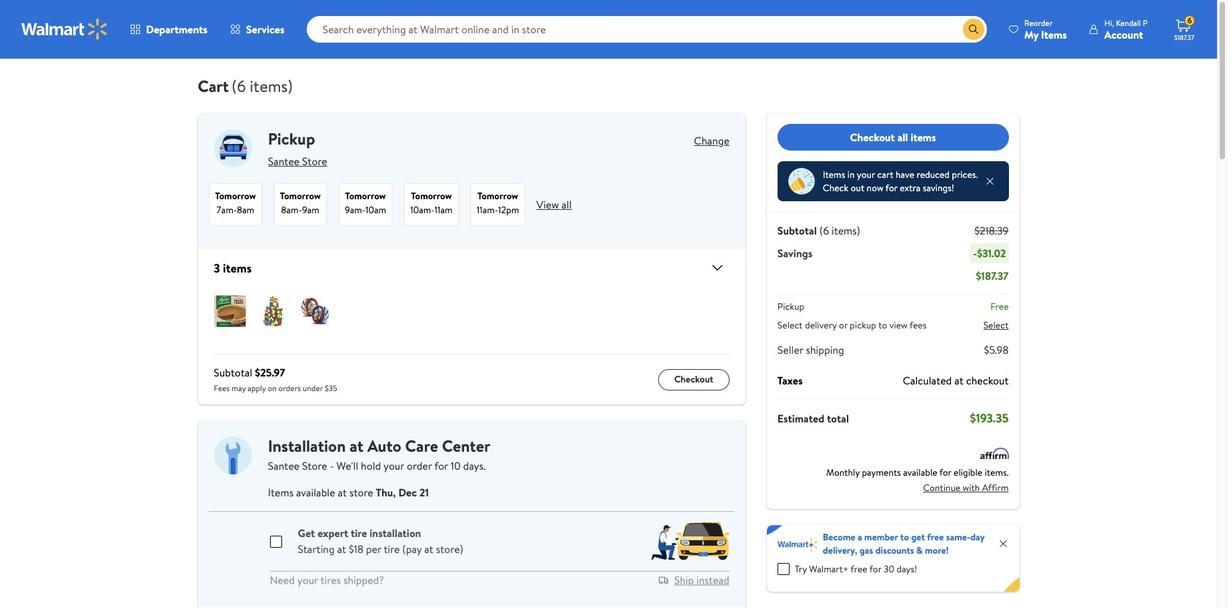 Task type: describe. For each thing, give the bounding box(es) containing it.
$5.98
[[984, 343, 1009, 358]]

checkout button
[[658, 369, 730, 391]]

to inside become a member to get free same-day delivery, gas discounts & more!
[[900, 531, 909, 544]]

8am-
[[281, 203, 302, 217]]

&
[[917, 544, 923, 558]]

shipped?
[[343, 575, 384, 590]]

view
[[537, 197, 559, 212]]

taxes
[[778, 374, 803, 388]]

0 vertical spatial pickup
[[268, 127, 315, 150]]

tomorrow for 11am
[[411, 189, 452, 203]]

6
[[1188, 15, 1192, 26]]

items for items available at store thu, dec 21
[[268, 486, 294, 500]]

for inside monthly payments available for eligible items. continue with affirm
[[940, 466, 952, 480]]

change
[[694, 133, 730, 148]]

departments
[[146, 22, 208, 37]]

seller
[[778, 343, 804, 358]]

monthly
[[826, 466, 860, 480]]

8am
[[237, 203, 254, 217]]

try
[[795, 563, 807, 576]]

items) for subtotal (6 items)
[[832, 223, 861, 238]]

close nudge image
[[985, 176, 996, 187]]

fees
[[214, 383, 230, 394]]

walmart+
[[809, 563, 849, 576]]

fees
[[910, 319, 927, 332]]

0 horizontal spatial tire
[[351, 526, 367, 541]]

0 horizontal spatial items
[[223, 260, 252, 276]]

subtotal $25.97 fees may apply on orders under $35
[[214, 366, 337, 394]]

discounts
[[876, 544, 914, 558]]

santee inside button
[[268, 154, 300, 169]]

11am
[[435, 203, 453, 217]]

$31.02
[[977, 246, 1006, 261]]

thu,
[[376, 486, 396, 500]]

(6 for cart
[[232, 75, 246, 97]]

11am-
[[477, 203, 498, 217]]

3 items
[[214, 260, 252, 276]]

payments
[[862, 466, 901, 480]]

installation
[[268, 435, 346, 458]]

have
[[896, 168, 915, 181]]

30
[[884, 563, 895, 576]]

cart
[[198, 75, 229, 97]]

reorder my items
[[1025, 17, 1067, 42]]

continue with affirm link
[[923, 478, 1009, 499]]

a
[[858, 531, 862, 544]]

checkout all items button
[[778, 124, 1009, 151]]

store inside santee store button
[[302, 154, 327, 169]]

estimated total
[[778, 411, 849, 426]]

1 vertical spatial pickup
[[778, 300, 805, 314]]

items for items in your cart have reduced prices. check out now for extra savings!
[[823, 168, 845, 181]]

fulfillment logo image
[[214, 437, 252, 475]]

$18
[[349, 542, 364, 557]]

get expert tire installation starting at $18 per tire (pay at store)
[[298, 526, 463, 557]]

for inside banner
[[870, 563, 882, 576]]

$35
[[325, 383, 337, 394]]

at left store
[[338, 486, 347, 500]]

services button
[[219, 13, 296, 45]]

installation
[[370, 526, 421, 541]]

checkout
[[966, 374, 1009, 388]]

(pay
[[402, 542, 422, 557]]

9am-
[[345, 203, 366, 217]]

under
[[303, 383, 323, 394]]

savings!
[[923, 181, 954, 195]]

21
[[420, 486, 429, 500]]

extra
[[900, 181, 921, 195]]

become
[[823, 531, 856, 544]]

care
[[405, 435, 438, 458]]

affirm
[[982, 481, 1009, 495]]

hold
[[361, 459, 381, 474]]

tires
[[320, 575, 341, 590]]

on
[[268, 383, 277, 394]]

subtotal for subtotal $25.97 fees may apply on orders under $35
[[214, 366, 252, 380]]

tomorrow 7am-8am
[[215, 189, 256, 217]]

6 $187.37
[[1175, 15, 1195, 42]]

melissa & doug wooden building blocks set - 100 blocks in 4 colors and 9 shapes - fsc-certified materials with addon services image
[[256, 296, 288, 328]]

items inside "button"
[[911, 130, 936, 145]]

free inside become a member to get free same-day delivery, gas discounts & more!
[[927, 531, 944, 544]]

9am
[[302, 203, 319, 217]]

$218.39
[[975, 223, 1009, 238]]

subtotal for subtotal (6 items)
[[778, 223, 817, 238]]

try walmart+ free for 30 days!
[[795, 563, 917, 576]]

10am-
[[410, 203, 435, 217]]

departments button
[[119, 13, 219, 45]]

tomorrow for 9am
[[280, 189, 321, 203]]

tomorrow for 8am
[[215, 189, 256, 203]]

tomorrow 10am-11am
[[410, 189, 453, 217]]

Walmart Site-Wide search field
[[307, 16, 987, 43]]

view all button
[[537, 197, 572, 212]]

member
[[865, 531, 898, 544]]

- inside installation at auto care center santee store - we'll hold your order for 10 days.
[[330, 459, 334, 474]]

0 horizontal spatial your
[[297, 575, 318, 590]]

$193.35
[[970, 410, 1009, 427]]

my
[[1025, 27, 1039, 42]]

more!
[[925, 544, 949, 558]]

instead
[[697, 575, 730, 590]]

Try Walmart+ free for 30 days! checkbox
[[778, 564, 790, 576]]

checkout for checkout
[[674, 373, 714, 387]]

(6 for subtotal
[[820, 223, 829, 238]]

3
[[214, 260, 220, 276]]

savings
[[778, 246, 813, 261]]

days.
[[463, 459, 486, 474]]

select for select button
[[984, 319, 1009, 332]]

store inside installation at auto care center santee store - we'll hold your order for 10 days.
[[302, 459, 327, 474]]

view all items image
[[704, 260, 726, 276]]

reduced
[[917, 168, 950, 181]]

we'll
[[337, 459, 358, 474]]

get
[[298, 526, 315, 541]]

santee store
[[268, 154, 327, 169]]



Task type: vqa. For each thing, say whether or not it's contained in the screenshot.


Task type: locate. For each thing, give the bounding box(es) containing it.
delivery
[[805, 319, 837, 332]]

account
[[1105, 27, 1143, 42]]

at left checkout
[[955, 374, 964, 388]]

2 vertical spatial items
[[268, 486, 294, 500]]

santee inside installation at auto care center santee store - we'll hold your order for 10 days.
[[268, 459, 300, 474]]

all for view
[[562, 197, 572, 212]]

2 select from the left
[[984, 319, 1009, 332]]

0 vertical spatial to
[[879, 319, 887, 332]]

items in your cart have reduced prices. check out now for extra savings!
[[823, 168, 978, 195]]

items)
[[250, 75, 293, 97], [832, 223, 861, 238]]

your inside installation at auto care center santee store - we'll hold your order for 10 days.
[[384, 459, 404, 474]]

become a member to get free same-day delivery, gas discounts & more!
[[823, 531, 985, 558]]

none checkbox inside get expert tire installation, starting at $18 per tire (pay at store), page will refresh upon selection element
[[270, 528, 282, 540]]

0 vertical spatial items
[[911, 130, 936, 145]]

days!
[[897, 563, 917, 576]]

per
[[366, 542, 381, 557]]

0 horizontal spatial -
[[330, 459, 334, 474]]

all up have
[[898, 130, 908, 145]]

all
[[898, 130, 908, 145], [562, 197, 572, 212]]

(6 right cart
[[232, 75, 246, 97]]

banner containing become a member to get free same-day delivery, gas discounts & more!
[[767, 526, 1020, 592]]

delivery,
[[823, 544, 858, 558]]

tomorrow 8am-9am
[[280, 189, 321, 217]]

checkout for checkout all items
[[850, 130, 895, 145]]

your left tires
[[297, 575, 318, 590]]

select for select delivery or pickup to view fees
[[778, 319, 803, 332]]

for inside items in your cart have reduced prices. check out now for extra savings!
[[886, 181, 898, 195]]

items inside "reorder my items"
[[1041, 27, 1067, 42]]

all inside "button"
[[898, 130, 908, 145]]

services
[[246, 22, 285, 37]]

affirm image
[[981, 448, 1009, 460]]

1 horizontal spatial $187.37
[[1175, 33, 1195, 42]]

0 horizontal spatial pickup
[[268, 127, 315, 150]]

items.
[[985, 466, 1009, 480]]

close walmart plus section image
[[998, 539, 1009, 550]]

1 horizontal spatial items
[[823, 168, 845, 181]]

walmart image
[[21, 19, 108, 40]]

for left 10
[[434, 459, 448, 474]]

0 vertical spatial santee
[[268, 154, 300, 169]]

items inside items in your cart have reduced prices. check out now for extra savings!
[[823, 168, 845, 181]]

2 horizontal spatial your
[[857, 168, 875, 181]]

1 horizontal spatial pickup
[[778, 300, 805, 314]]

at right (pay
[[424, 542, 434, 557]]

available up continue
[[903, 466, 938, 480]]

tomorrow for 12pm
[[478, 189, 518, 203]]

2 santee from the top
[[268, 459, 300, 474]]

all right view
[[562, 197, 572, 212]]

Search search field
[[307, 16, 987, 43]]

prices.
[[952, 168, 978, 181]]

$187.37 down 6
[[1175, 33, 1195, 42]]

0 horizontal spatial checkout
[[674, 373, 714, 387]]

out
[[851, 181, 865, 195]]

search icon image
[[969, 24, 979, 35]]

calculated
[[903, 374, 952, 388]]

0 vertical spatial free
[[927, 531, 944, 544]]

to left get
[[900, 531, 909, 544]]

need your tires shipped?
[[270, 575, 384, 590]]

2 horizontal spatial items
[[1041, 27, 1067, 42]]

(6 down "check"
[[820, 223, 829, 238]]

with
[[963, 481, 980, 495]]

get
[[911, 531, 925, 544]]

2 tomorrow from the left
[[280, 189, 321, 203]]

1 vertical spatial all
[[562, 197, 572, 212]]

cart (6 items)
[[198, 75, 293, 97]]

santee down installation
[[268, 459, 300, 474]]

santee store button
[[268, 151, 327, 172]]

1 vertical spatial tire
[[384, 542, 400, 557]]

items right my
[[1041, 27, 1067, 42]]

1 santee from the top
[[268, 154, 300, 169]]

store down installation
[[302, 459, 327, 474]]

0 vertical spatial items)
[[250, 75, 293, 97]]

1 vertical spatial -
[[330, 459, 334, 474]]

your inside items in your cart have reduced prices. check out now for extra savings!
[[857, 168, 875, 181]]

(6
[[232, 75, 246, 97], [820, 223, 829, 238]]

1 vertical spatial $187.37
[[976, 269, 1009, 283]]

0 vertical spatial (6
[[232, 75, 246, 97]]

items) for cart (6 items)
[[250, 75, 293, 97]]

your right in
[[857, 168, 875, 181]]

1 tomorrow from the left
[[215, 189, 256, 203]]

1 horizontal spatial free
[[927, 531, 944, 544]]

continue
[[923, 481, 961, 495]]

santee up tomorrow 8am-9am
[[268, 154, 300, 169]]

items down installation
[[268, 486, 294, 500]]

1 vertical spatial checkout
[[674, 373, 714, 387]]

1 vertical spatial free
[[851, 563, 868, 576]]

None checkbox
[[270, 528, 282, 540]]

items up reduced
[[911, 130, 936, 145]]

walmart plus image
[[778, 539, 818, 552]]

1 horizontal spatial items)
[[832, 223, 861, 238]]

subtotal (6 items)
[[778, 223, 861, 238]]

free down "gas"
[[851, 563, 868, 576]]

1 vertical spatial your
[[384, 459, 404, 474]]

may
[[232, 383, 246, 394]]

items available at store thu, dec 21
[[268, 486, 429, 500]]

select up seller
[[778, 319, 803, 332]]

4 tomorrow from the left
[[411, 189, 452, 203]]

0 vertical spatial -
[[973, 246, 977, 261]]

checkout all items
[[850, 130, 936, 145]]

at left $18
[[337, 542, 346, 557]]

0 vertical spatial store
[[302, 154, 327, 169]]

pickup
[[268, 127, 315, 150], [778, 300, 805, 314]]

0 horizontal spatial $187.37
[[976, 269, 1009, 283]]

1 horizontal spatial checkout
[[850, 130, 895, 145]]

tomorrow 9am-10am
[[345, 189, 386, 217]]

subtotal up savings
[[778, 223, 817, 238]]

- down $218.39
[[973, 246, 977, 261]]

center
[[442, 435, 490, 458]]

tire down installation
[[384, 542, 400, 557]]

tomorrow up the 7am- at the left top
[[215, 189, 256, 203]]

1 vertical spatial santee
[[268, 459, 300, 474]]

dec
[[398, 486, 417, 500]]

now
[[867, 181, 884, 195]]

1 horizontal spatial to
[[900, 531, 909, 544]]

2 store from the top
[[302, 459, 327, 474]]

tire
[[351, 526, 367, 541], [384, 542, 400, 557]]

for inside installation at auto care center santee store - we'll hold your order for 10 days.
[[434, 459, 448, 474]]

in
[[848, 168, 855, 181]]

tomorrow inside tomorrow 9am-10am
[[345, 189, 386, 203]]

free right get
[[927, 531, 944, 544]]

reduced price image
[[788, 168, 815, 195]]

banner
[[767, 526, 1020, 592]]

1 select from the left
[[778, 319, 803, 332]]

1 horizontal spatial tire
[[384, 542, 400, 557]]

select button
[[984, 319, 1009, 332]]

subtotal inside subtotal $25.97 fees may apply on orders under $35
[[214, 366, 252, 380]]

10
[[451, 459, 461, 474]]

marie callender's pumpkin pie, 36 oz (frozen) with addon services image
[[214, 296, 246, 328]]

2 vertical spatial your
[[297, 575, 318, 590]]

0 horizontal spatial items)
[[250, 75, 293, 97]]

ship
[[674, 575, 694, 590]]

get expert tire installation, starting at $18 per tire (pay at store), page will refresh upon selection element
[[270, 526, 463, 557]]

0 horizontal spatial select
[[778, 319, 803, 332]]

0 vertical spatial $187.37
[[1175, 33, 1195, 42]]

0 horizontal spatial (6
[[232, 75, 246, 97]]

1 store from the top
[[302, 154, 327, 169]]

items) down services
[[250, 75, 293, 97]]

for
[[886, 181, 898, 195], [434, 459, 448, 474], [940, 466, 952, 480], [870, 563, 882, 576]]

pickup up seller
[[778, 300, 805, 314]]

reorder
[[1025, 17, 1053, 28]]

all for checkout
[[898, 130, 908, 145]]

1 horizontal spatial your
[[384, 459, 404, 474]]

0 horizontal spatial available
[[296, 486, 335, 500]]

$187.37
[[1175, 33, 1195, 42], [976, 269, 1009, 283]]

items
[[1041, 27, 1067, 42], [823, 168, 845, 181], [268, 486, 294, 500]]

1 vertical spatial items
[[223, 260, 252, 276]]

$187.37 down $31.02
[[976, 269, 1009, 283]]

0 horizontal spatial all
[[562, 197, 572, 212]]

items right "3"
[[223, 260, 252, 276]]

store
[[349, 486, 373, 500]]

1 horizontal spatial available
[[903, 466, 938, 480]]

your down auto
[[384, 459, 404, 474]]

1 horizontal spatial select
[[984, 319, 1009, 332]]

tomorrow for 10am
[[345, 189, 386, 203]]

order
[[407, 459, 432, 474]]

items left in
[[823, 168, 845, 181]]

tire up $18
[[351, 526, 367, 541]]

0 vertical spatial subtotal
[[778, 223, 817, 238]]

auto
[[367, 435, 401, 458]]

total
[[827, 411, 849, 426]]

gas
[[860, 544, 873, 558]]

subtotal
[[778, 223, 817, 238], [214, 366, 252, 380]]

tomorrow inside tomorrow 11am-12pm
[[478, 189, 518, 203]]

1 horizontal spatial -
[[973, 246, 977, 261]]

1 horizontal spatial (6
[[820, 223, 829, 238]]

change button
[[694, 133, 730, 148]]

0 vertical spatial all
[[898, 130, 908, 145]]

at up we'll
[[350, 435, 364, 458]]

ship instead
[[674, 575, 730, 590]]

0 horizontal spatial items
[[268, 486, 294, 500]]

tomorrow up 10am
[[345, 189, 386, 203]]

eligible
[[954, 466, 983, 480]]

kendall
[[1116, 17, 1141, 28]]

to left view
[[879, 319, 887, 332]]

12pm
[[498, 203, 519, 217]]

tomorrow up 8am-
[[280, 189, 321, 203]]

1 vertical spatial items
[[823, 168, 845, 181]]

1 vertical spatial available
[[296, 486, 335, 500]]

1 vertical spatial items)
[[832, 223, 861, 238]]

need
[[270, 575, 295, 590]]

pickup up santee store on the top
[[268, 127, 315, 150]]

1 vertical spatial store
[[302, 459, 327, 474]]

1 horizontal spatial items
[[911, 130, 936, 145]]

store up tomorrow 8am-9am
[[302, 154, 327, 169]]

0 horizontal spatial to
[[879, 319, 887, 332]]

apply
[[248, 383, 266, 394]]

0 vertical spatial items
[[1041, 27, 1067, 42]]

0 vertical spatial tire
[[351, 526, 367, 541]]

for right now
[[886, 181, 898, 195]]

estimated
[[778, 411, 825, 426]]

5 tomorrow from the left
[[478, 189, 518, 203]]

items) down "check"
[[832, 223, 861, 238]]

or
[[839, 319, 848, 332]]

select down the free at right
[[984, 319, 1009, 332]]

ship instead button
[[674, 575, 730, 590]]

3 tomorrow from the left
[[345, 189, 386, 203]]

- left we'll
[[330, 459, 334, 474]]

available up get
[[296, 486, 335, 500]]

0 horizontal spatial subtotal
[[214, 366, 252, 380]]

expert
[[318, 526, 348, 541]]

tomorrow up 11am-
[[478, 189, 518, 203]]

checkout inside "button"
[[850, 130, 895, 145]]

0 vertical spatial available
[[903, 466, 938, 480]]

select delivery or pickup to view fees
[[778, 319, 927, 332]]

0 vertical spatial checkout
[[850, 130, 895, 145]]

orders
[[279, 383, 301, 394]]

seller shipping
[[778, 343, 844, 358]]

sam's choice butter christmas cookies, 12 oz with addon services image
[[299, 296, 331, 328]]

$25.97
[[255, 366, 285, 380]]

subtotal up may
[[214, 366, 252, 380]]

same-
[[946, 531, 971, 544]]

0 horizontal spatial free
[[851, 563, 868, 576]]

1 horizontal spatial subtotal
[[778, 223, 817, 238]]

1 horizontal spatial all
[[898, 130, 908, 145]]

checkout inside button
[[674, 373, 714, 387]]

to
[[879, 319, 887, 332], [900, 531, 909, 544]]

p
[[1143, 17, 1148, 28]]

1 vertical spatial subtotal
[[214, 366, 252, 380]]

tomorrow inside the tomorrow 10am-11am
[[411, 189, 452, 203]]

1 vertical spatial (6
[[820, 223, 829, 238]]

for up continue
[[940, 466, 952, 480]]

hi, kendall p account
[[1105, 17, 1148, 42]]

0 vertical spatial your
[[857, 168, 875, 181]]

available inside monthly payments available for eligible items. continue with affirm
[[903, 466, 938, 480]]

day
[[971, 531, 985, 544]]

for left the 30
[[870, 563, 882, 576]]

1 vertical spatial to
[[900, 531, 909, 544]]

view
[[890, 319, 908, 332]]

cart
[[877, 168, 894, 181]]

tomorrow up "10am-"
[[411, 189, 452, 203]]

at inside installation at auto care center santee store - we'll hold your order for 10 days.
[[350, 435, 364, 458]]

select
[[778, 319, 803, 332], [984, 319, 1009, 332]]



